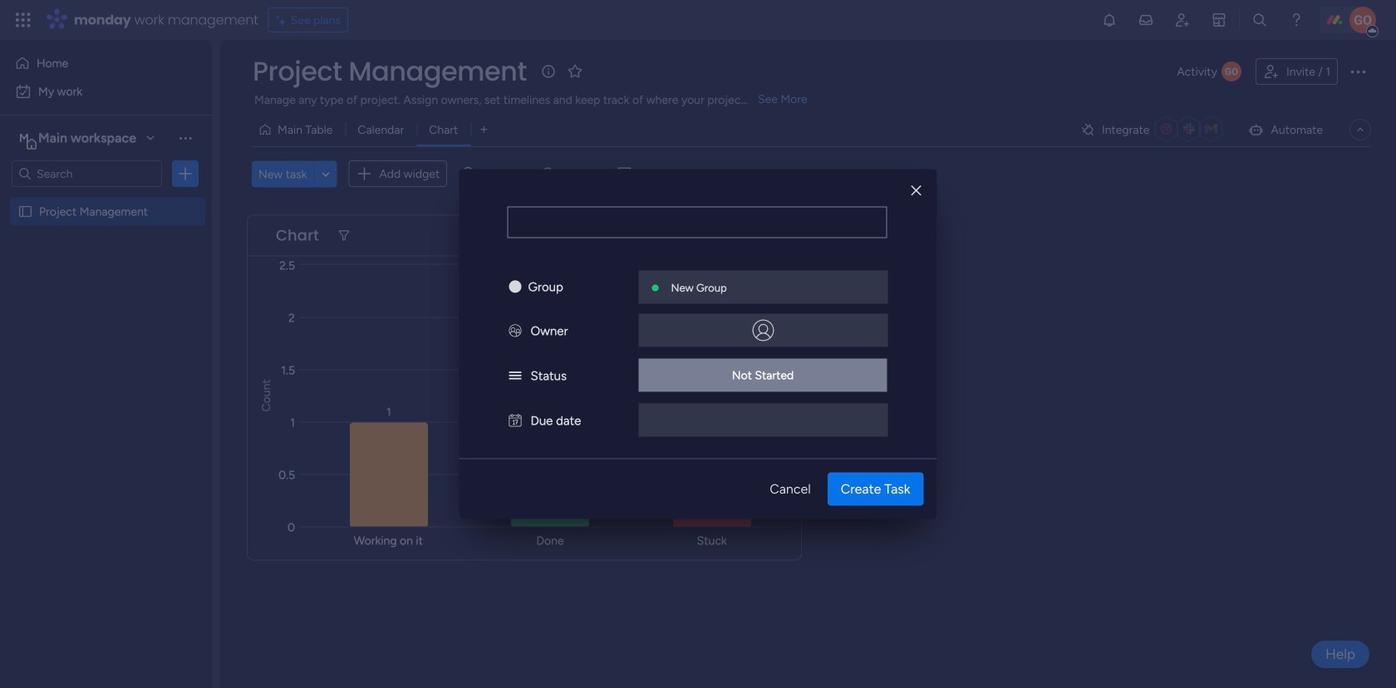 Task type: vqa. For each thing, say whether or not it's contained in the screenshot.
top lottie animation 'image'
no



Task type: locate. For each thing, give the bounding box(es) containing it.
close image
[[911, 185, 921, 197]]

workspace selection element
[[16, 128, 139, 150]]

v2 sun image
[[509, 280, 522, 295]]

Search in workspace field
[[35, 164, 139, 183]]

2 vertical spatial option
[[0, 197, 212, 200]]

see plans image
[[276, 11, 291, 29]]

None field
[[249, 54, 531, 89], [507, 207, 887, 238], [272, 225, 323, 246], [249, 54, 531, 89], [507, 207, 887, 238], [272, 225, 323, 246]]

list box
[[0, 194, 212, 450]]

more dots image
[[770, 230, 781, 242]]

v2 multiple person column image
[[509, 324, 522, 339]]

1 vertical spatial option
[[10, 78, 202, 105]]

public board image
[[17, 204, 33, 219]]

angle down image
[[322, 168, 330, 180]]

monday marketplace image
[[1211, 12, 1228, 28]]

option
[[10, 50, 202, 76], [10, 78, 202, 105], [0, 197, 212, 200]]

dialog
[[459, 169, 937, 519]]

add to favorites image
[[567, 63, 583, 79]]

v2 search image
[[463, 165, 475, 183]]



Task type: describe. For each thing, give the bounding box(es) containing it.
board activity image
[[1222, 62, 1242, 81]]

search everything image
[[1252, 12, 1269, 28]]

collapse board header image
[[1354, 123, 1367, 136]]

notifications image
[[1101, 12, 1118, 28]]

show board description image
[[539, 63, 558, 80]]

Search field
[[475, 162, 525, 186]]

gary orlando image
[[1350, 7, 1377, 33]]

update feed image
[[1138, 12, 1155, 28]]

add view image
[[481, 124, 487, 136]]

select product image
[[15, 12, 32, 28]]

workspace image
[[16, 129, 32, 147]]

invite members image
[[1175, 12, 1191, 28]]

dapulse date column image
[[509, 414, 522, 429]]

help image
[[1288, 12, 1305, 28]]

0 vertical spatial option
[[10, 50, 202, 76]]

arrow down image
[[670, 164, 690, 184]]

v2 status image
[[509, 369, 522, 384]]



